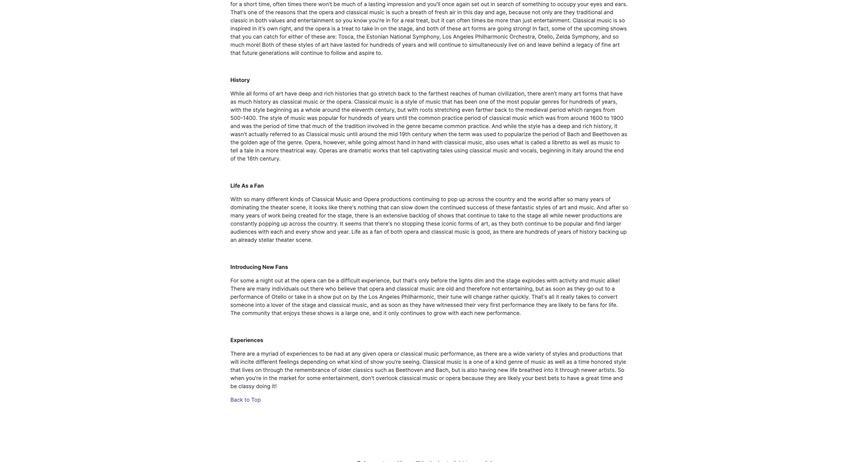 Task type: vqa. For each thing, say whether or not it's contained in the screenshot.
York
no



Task type: describe. For each thing, give the bounding box(es) containing it.
0 vertical spatial only
[[419, 277, 430, 284]]

for up tradition
[[340, 115, 347, 121]]

practice
[[442, 115, 463, 121]]

life as a fan
[[231, 182, 264, 189]]

classical up opera,
[[306, 131, 329, 138]]

period up libretto
[[543, 131, 559, 138]]

have inside there are a myriad of experiences to be had at any given opera or classical music performance, as there are a wide variety of styles and productions that will incite different feelings depending on what kind of show you're seeing. classical music is a one of a kind genre of music as well as a time honored style that lives on through the remembrance of older classics such as beethoven and bach, but is also having new life breathed into it through newer artists. so when you're in the market for some entertainment, don't overlook classical music or opera because they are likely your best bets to have a great time and be classy doing it!
[[568, 375, 580, 382]]

0 horizontal spatial from
[[558, 115, 570, 121]]

to down world
[[549, 220, 554, 227]]

many up constantly
[[231, 212, 244, 219]]

styles inside there are a myriad of experiences to be had at any given opera or classical music performance, as there are a wide variety of styles and productions that will incite different feelings depending on what kind of show you're seeing. classical music is a one of a kind genre of music as well as a time honored style that lives on through the remembrance of older classics such as beethoven and bach, but is also having new life breathed into it through newer artists. so when you're in the market for some entertainment, don't overlook classical music or opera because they are likely your best bets to have a great time and be classy doing it!
[[553, 350, 568, 357]]

a left night
[[256, 277, 259, 284]]

that up the stretching
[[442, 98, 453, 105]]

quickly.
[[511, 294, 530, 300]]

0 horizontal spatial until
[[347, 131, 358, 138]]

0 vertical spatial you're
[[386, 359, 401, 365]]

1 horizontal spatial which
[[568, 106, 583, 113]]

practice.
[[468, 123, 491, 129]]

be inside with so many different kinds of classical music and opera productions continuing to pop up across the country and the world after so many years of dominating the theater scene, it looks like there's nothing that can slow down the continued success of these fantastic styles of art and music. and after so many years of work being created for the stage, there is an extensive backlog of shows that continue to take to the stage all while newer productions are constantly popping up across the country. it seems that there's no stopping these iconic forms of art, as they both continue to be popular and find larger audiences with each and every show and year. life as a fan of both opera and classical music is good, as there are hundreds of years of history backing up an already stellar theater scene.
[[556, 220, 562, 227]]

scene.
[[296, 237, 313, 243]]

with left activity
[[547, 277, 558, 284]]

theatrical
[[281, 147, 305, 154]]

work
[[268, 212, 281, 219]]

1 horizontal spatial much
[[313, 123, 327, 129]]

witnessed
[[437, 302, 463, 308]]

when inside while all forms of art have deep and rich histories that go stretch back to the farthest reaches of human civilization, there aren't many art forms that have as much history as classical music or the opera. classical music is a style of music that has been one of the most popular genres for hundreds of years, with the style beginning as a whole around the eleventh century, but with roots stretching even farther back to the medieval period which ranges from 500-1400. the style of music was popular for hundreds of years until the common practice period of classical music which was from around 1600 to 1900 and was the period of time that much of the tradition involved in the genre became common practice. and while the style has a deep and rich history, it wasn't actually referred to as classical music until around the mid 19th century when the term was used to popularize the period of bach and beethoven as the golden age of the genre. opera, however, while going almost hand in hand with classical music, also uses what is called a libretto as well as music to tell a tale in a more theatrical way. operas are dramatic works that tell captivating tales using classical music and vocals, beginning in italy around the end of the 16th century.
[[433, 131, 447, 138]]

take inside for some a night out at the opera can be a difficult experience, but that's only before the lights dim and the stage explodes with activity and music alike! there are many individuals out there who believe that opera and classical music are old and therefore not entertaining, but as soon as they go out to a performance of otello or take in a show put on by the los angeles philharmonic, their tune will change rather quickly. that's all it really takes to convert someone into a lover of the stage and classical music, and as soon as they have witnessed their very first performance they are likely to be fans for life. the community that enjoys these shows is a large one, and it only continues to grow with each new performance.
[[295, 294, 306, 300]]

0 horizontal spatial soon
[[389, 302, 401, 308]]

will inside for some a night out at the opera can be a difficult experience, but that's only before the lights dim and the stage explodes with activity and music alike! there are many individuals out there who believe that opera and classical music are old and therefore not entertaining, but as soon as they go out to a performance of otello or take in a show put on by the los angeles philharmonic, their tune will change rather quickly. that's all it really takes to convert someone into a lover of the stage and classical music, and as soon as they have witnessed their very first performance they are likely to be fans for life. the community that enjoys these shows is a large one, and it only continues to grow with each new performance.
[[464, 294, 472, 300]]

0 vertical spatial productions
[[381, 196, 412, 203]]

forms inside with so many different kinds of classical music and opera productions continuing to pop up across the country and the world after so many years of dominating the theater scene, it looks like there's nothing that can slow down the continued success of these fantastic styles of art and music. and after so many years of work being created for the stage, there is an extensive backlog of shows that continue to take to the stage all while newer productions are constantly popping up across the country. it seems that there's no stopping these iconic forms of art, as they both continue to be popular and find larger audiences with each and every show and year. life as a fan of both opera and classical music is good, as there are hundreds of years of history backing up an already stellar theater scene.
[[459, 220, 473, 227]]

they up takes
[[575, 285, 586, 292]]

life inside with so many different kinds of classical music and opera productions continuing to pop up across the country and the world after so many years of dominating the theater scene, it looks like there's nothing that can slow down the continued success of these fantastic styles of art and music. and after so many years of work being created for the stage, there is an extensive backlog of shows that continue to take to the stage all while newer productions are constantly popping up across the country. it seems that there's no stopping these iconic forms of art, as they both continue to be popular and find larger audiences with each and every show and year. life as a fan of both opera and classical music is good, as there are hundreds of years of history backing up an already stellar theater scene.
[[352, 228, 361, 235]]

history,
[[594, 123, 613, 129]]

0 vertical spatial performance
[[231, 294, 264, 300]]

0 vertical spatial across
[[468, 196, 484, 203]]

music up philharmonic,
[[420, 285, 435, 292]]

it inside with so many different kinds of classical music and opera productions continuing to pop up across the country and the world after so many years of dominating the theater scene, it looks like there's nothing that can slow down the continued success of these fantastic styles of art and music. and after so many years of work being created for the stage, there is an extensive backlog of shows that continue to take to the stage all while newer productions are constantly popping up across the country. it seems that there's no stopping these iconic forms of art, as they both continue to be popular and find larger audiences with each and every show and year. life as a fan of both opera and classical music is good, as there are hundreds of years of history backing up an already stellar theater scene.
[[309, 204, 312, 211]]

different inside with so many different kinds of classical music and opera productions continuing to pop up across the country and the world after so many years of dominating the theater scene, it looks like there's nothing that can slow down the continued success of these fantastic styles of art and music. and after so many years of work being created for the stage, there is an extensive backlog of shows that continue to take to the stage all while newer productions are constantly popping up across the country. it seems that there's no stopping these iconic forms of art, as they both continue to be popular and find larger audiences with each and every show and year. life as a fan of both opera and classical music is good, as there are hundreds of years of history backing up an already stellar theater scene.
[[267, 196, 289, 203]]

in left italy
[[567, 147, 571, 154]]

that up eleventh
[[359, 90, 369, 97]]

music left alike!
[[591, 277, 606, 284]]

0 vertical spatial their
[[438, 294, 449, 300]]

angeles
[[380, 294, 400, 300]]

as up the having
[[477, 350, 483, 357]]

it down angeles
[[384, 310, 387, 317]]

takes
[[576, 294, 590, 300]]

eleventh
[[352, 106, 374, 113]]

very
[[478, 302, 489, 308]]

there inside there are a myriad of experiences to be had at any given opera or classical music performance, as there are a wide variety of styles and productions that will incite different feelings depending on what kind of show you're seeing. classical music is a one of a kind genre of music as well as a time honored style that lives on through the remembrance of older classics such as beethoven and bach, but is also having new life breathed into it through newer artists. so when you're in the market for some entertainment, don't overlook classical music or opera because they are likely your best bets to have a great time and be classy doing it!
[[484, 350, 498, 357]]

1 vertical spatial rich
[[583, 123, 593, 129]]

1 vertical spatial continue
[[525, 220, 548, 227]]

2 horizontal spatial forms
[[583, 90, 598, 97]]

0 horizontal spatial beginning
[[267, 106, 292, 113]]

classics
[[353, 367, 373, 373]]

in down century
[[412, 139, 416, 146]]

stage inside with so many different kinds of classical music and opera productions continuing to pop up across the country and the world after so many years of dominating the theater scene, it looks like there's nothing that can slow down the continued success of these fantastic styles of art and music. and after so many years of work being created for the stage, there is an extensive backlog of shows that continue to take to the stage all while newer productions are constantly popping up across the country. it seems that there's no stopping these iconic forms of art, as they both continue to be popular and find larger audiences with each and every show and year. life as a fan of both opera and classical music is good, as there are hundreds of years of history backing up an already stellar theater scene.
[[527, 212, 542, 219]]

around right italy
[[585, 147, 603, 154]]

music down the uses
[[493, 147, 508, 154]]

fans
[[588, 302, 599, 308]]

that left lives
[[231, 367, 241, 373]]

introducing
[[231, 264, 261, 270]]

is down "performance,"
[[464, 359, 468, 365]]

bach
[[568, 131, 580, 138]]

a right called
[[548, 139, 551, 146]]

a up who
[[336, 277, 339, 284]]

that up so
[[613, 350, 623, 357]]

that down continued
[[456, 212, 466, 219]]

0 horizontal spatial forms
[[253, 90, 268, 97]]

while
[[231, 90, 245, 97]]

wide
[[514, 350, 526, 357]]

in right tale
[[255, 147, 260, 154]]

that down lover
[[272, 310, 282, 317]]

0 vertical spatial common
[[419, 115, 441, 121]]

classical inside with so many different kinds of classical music and opera productions continuing to pop up across the country and the world after so many years of dominating the theater scene, it looks like there's nothing that can slow down the continued success of these fantastic styles of art and music. and after so many years of work being created for the stage, there is an extensive backlog of shows that continue to take to the stage all while newer productions are constantly popping up across the country. it seems that there's no stopping these iconic forms of art, as they both continue to be popular and find larger audiences with each and every show and year. life as a fan of both opera and classical music is good, as there are hundreds of years of history backing up an already stellar theater scene.
[[312, 196, 335, 203]]

or inside for some a night out at the opera can be a difficult experience, but that's only before the lights dim and the stage explodes with activity and music alike! there are many individuals out there who believe that opera and classical music are old and therefore not entertaining, but as soon as they go out to a performance of otello or take in a show put on by the los angeles philharmonic, their tune will change rather quickly. that's all it really takes to convert someone into a lover of the stage and classical music, and as soon as they have witnessed their very first performance they are likely to be fans for life. the community that enjoys these shows is a large one, and it only continues to grow with each new performance.
[[288, 294, 294, 300]]

there inside for some a night out at the opera can be a difficult experience, but that's only before the lights dim and the stage explodes with activity and music alike! there are many individuals out there who believe that opera and classical music are old and therefore not entertaining, but as soon as they go out to a performance of otello or take in a show put on by the los angeles philharmonic, their tune will change rather quickly. that's all it really takes to convert someone into a lover of the stage and classical music, and as soon as they have witnessed their very first performance they are likely to be fans for life. the community that enjoys these shows is a large one, and it only continues to grow with each new performance.
[[311, 285, 324, 292]]

music up whole at the left top of page
[[303, 98, 318, 105]]

but inside there are a myriad of experiences to be had at any given opera or classical music performance, as there are a wide variety of styles and productions that will incite different feelings depending on what kind of show you're seeing. classical music is a one of a kind genre of music as well as a time honored style that lives on through the remembrance of older classics such as beethoven and bach, but is also having new life breathed into it through newer artists. so when you're in the market for some entertainment, don't overlook classical music or opera because they are likely your best bets to have a great time and be classy doing it!
[[452, 367, 461, 373]]

as down activity
[[567, 285, 573, 292]]

find
[[596, 220, 606, 227]]

dim
[[475, 277, 484, 284]]

1600
[[590, 115, 603, 121]]

1 vertical spatial productions
[[583, 212, 613, 219]]

as up overlook
[[389, 367, 395, 373]]

1 horizontal spatial after
[[609, 204, 621, 211]]

as down while
[[231, 98, 237, 105]]

alike!
[[607, 277, 621, 284]]

1 vertical spatial deep
[[558, 123, 571, 129]]

there inside while all forms of art have deep and rich histories that go stretch back to the farthest reaches of human civilization, there aren't many art forms that have as much history as classical music or the opera. classical music is a style of music that has been one of the most popular genres for hundreds of years, with the style beginning as a whole around the eleventh century, but with roots stretching even farther back to the medieval period which ranges from 500-1400. the style of music was popular for hundreds of years until the common practice period of classical music which was from around 1600 to 1900 and was the period of time that much of the tradition involved in the genre became common practice. and while the style has a deep and rich history, it wasn't actually referred to as classical music until around the mid 19th century when the term was used to popularize the period of bach and beethoven as the golden age of the genre. opera, however, while going almost hand in hand with classical music, also uses what is called a libretto as well as music to tell a tale in a more theatrical way. operas are dramatic works that tell captivating tales using classical music and vocals, beginning in italy around the end of the 16th century.
[[528, 90, 541, 97]]

to up good,
[[491, 212, 497, 219]]

2 vertical spatial up
[[621, 228, 627, 235]]

continues
[[401, 310, 426, 317]]

to up history,
[[605, 115, 610, 121]]

individuals
[[272, 285, 299, 292]]

with inside with so many different kinds of classical music and opera productions continuing to pop up across the country and the world after so many years of dominating the theater scene, it looks like there's nothing that can slow down the continued success of these fantastic styles of art and music. and after so many years of work being created for the stage, there is an extensive backlog of shows that continue to take to the stage all while newer productions are constantly popping up across the country. it seems that there's no stopping these iconic forms of art, as they both continue to be popular and find larger audiences with each and every show and year. life as a fan of both opera and classical music is good, as there are hundreds of years of history backing up an already stellar theater scene.
[[258, 228, 269, 235]]

1 vertical spatial there's
[[375, 220, 393, 227]]

genre.
[[287, 139, 304, 146]]

to up fans
[[592, 294, 597, 300]]

as right art,
[[492, 220, 498, 227]]

2 horizontal spatial hundreds
[[570, 98, 594, 105]]

that up the 'years,' on the right top
[[599, 90, 610, 97]]

music down "performance,"
[[447, 359, 462, 365]]

to up the 'depending'
[[320, 350, 325, 357]]

life.
[[609, 302, 618, 308]]

to down fantastic
[[511, 212, 516, 219]]

can inside for some a night out at the opera can be a difficult experience, but that's only before the lights dim and the stage explodes with activity and music alike! there are many individuals out there who believe that opera and classical music are old and therefore not entertaining, but as soon as they go out to a performance of otello or take in a show put on by the los angeles philharmonic, their tune will change rather quickly. that's all it really takes to convert someone into a lover of the stage and classical music, and as soon as they have witnessed their very first performance they are likely to be fans for life. the community that enjoys these shows is a large one, and it only continues to grow with each new performance.
[[318, 277, 327, 284]]

stopping
[[402, 220, 425, 227]]

reaches
[[451, 90, 471, 97]]

beethoven inside there are a myriad of experiences to be had at any given opera or classical music performance, as there are a wide variety of styles and productions that will incite different feelings depending on what kind of show you're seeing. classical music is a one of a kind genre of music as well as a time honored style that lives on through the remembrance of older classics such as beethoven and bach, but is also having new life breathed into it through newer artists. so when you're in the market for some entertainment, don't overlook classical music or opera because they are likely your best bets to have a great time and be classy doing it!
[[396, 367, 424, 373]]

0 vertical spatial much
[[238, 98, 252, 105]]

as up referred
[[273, 98, 279, 105]]

0 horizontal spatial after
[[554, 196, 566, 203]]

large
[[346, 310, 359, 317]]

1 horizontal spatial from
[[604, 106, 616, 113]]

a left great
[[582, 375, 585, 382]]

0 horizontal spatial has
[[454, 98, 463, 105]]

many inside for some a night out at the opera can be a difficult experience, but that's only before the lights dim and the stage explodes with activity and music alike! there are many individuals out there who believe that opera and classical music are old and therefore not entertaining, but as soon as they go out to a performance of otello or take in a show put on by the los angeles philharmonic, their tune will change rather quickly. that's all it really takes to convert someone into a lover of the stage and classical music, and as soon as they have witnessed their very first performance they are likely to be fans for life. the community that enjoys these shows is a large one, and it only continues to grow with each new performance.
[[257, 285, 271, 292]]

0 horizontal spatial popular
[[319, 115, 338, 121]]

opera,
[[305, 139, 322, 146]]

with up tales
[[432, 139, 443, 146]]

0 horizontal spatial so
[[244, 196, 250, 203]]

0 horizontal spatial continue
[[468, 212, 490, 219]]

2 kind from the left
[[496, 359, 507, 365]]

1 horizontal spatial common
[[445, 123, 467, 129]]

they inside with so many different kinds of classical music and opera productions continuing to pop up across the country and the world after so many years of dominating the theater scene, it looks like there's nothing that can slow down the continued success of these fantastic styles of art and music. and after so many years of work being created for the stage, there is an extensive backlog of shows that continue to take to the stage all while newer productions are constantly popping up across the country. it seems that there's no stopping these iconic forms of art, as they both continue to be popular and find larger audiences with each and every show and year. life as a fan of both opera and classical music is good, as there are hundreds of years of history backing up an already stellar theater scene.
[[499, 220, 510, 227]]

already
[[238, 237, 257, 243]]

with so many different kinds of classical music and opera productions continuing to pop up across the country and the world after so many years of dominating the theater scene, it looks like there's nothing that can slow down the continued success of these fantastic styles of art and music. and after so many years of work being created for the stage, there is an extensive backlog of shows that continue to take to the stage all while newer productions are constantly popping up across the country. it seems that there's no stopping these iconic forms of art, as they both continue to be popular and find larger audiences with each and every show and year. life as a fan of both opera and classical music is good, as there are hundreds of years of history backing up an already stellar theater scene.
[[231, 196, 629, 243]]

as up end
[[622, 131, 628, 138]]

0 vertical spatial these
[[497, 204, 511, 211]]

a left honored
[[574, 359, 577, 365]]

the inside for some a night out at the opera can be a difficult experience, but that's only before the lights dim and the stage explodes with activity and music alike! there are many individuals out there who believe that opera and classical music are old and therefore not entertaining, but as soon as they go out to a performance of otello or take in a show put on by the los angeles philharmonic, their tune will change rather quickly. that's all it really takes to convert someone into a lover of the stage and classical music, and as soon as they have witnessed their very first performance they are likely to be fans for life. the community that enjoys these shows is a large one, and it only continues to grow with each new performance.
[[231, 310, 240, 317]]

more
[[266, 147, 279, 154]]

as up continues
[[403, 302, 409, 308]]

0 horizontal spatial out
[[275, 277, 283, 284]]

world
[[538, 196, 552, 203]]

as down angeles
[[381, 302, 387, 308]]

overlook
[[376, 375, 398, 382]]

2 hand from the left
[[418, 139, 431, 146]]

music up however,
[[331, 131, 346, 138]]

experiences
[[287, 350, 318, 357]]

not
[[492, 285, 501, 292]]

popping
[[259, 220, 280, 227]]

1 horizontal spatial both
[[512, 220, 524, 227]]

1 horizontal spatial while
[[504, 123, 517, 129]]

depending
[[301, 359, 328, 365]]

civilization,
[[498, 90, 526, 97]]

2 horizontal spatial so
[[623, 204, 629, 211]]

bach,
[[436, 367, 450, 373]]

1 vertical spatial performance
[[502, 302, 535, 308]]

all inside with so many different kinds of classical music and opera productions continuing to pop up across the country and the world after so many years of dominating the theater scene, it looks like there's nothing that can slow down the continued success of these fantastic styles of art and music. and after so many years of work being created for the stage, there is an extensive backlog of shows that continue to take to the stage all while newer productions are constantly popping up across the country. it seems that there's no stopping these iconic forms of art, as they both continue to be popular and find larger audiences with each and every show and year. life as a fan of both opera and classical music is good, as there are hundreds of years of history backing up an already stellar theater scene.
[[543, 212, 549, 219]]

tales
[[441, 147, 453, 154]]

style inside there are a myriad of experiences to be had at any given opera or classical music performance, as there are a wide variety of styles and productions that will incite different feelings depending on what kind of show you're seeing. classical music is a one of a kind genre of music as well as a time honored style that lives on through the remembrance of older classics such as beethoven and bach, but is also having new life breathed into it through newer artists. so when you're in the market for some entertainment, don't overlook classical music or opera because they are likely your best bets to have a great time and be classy doing it!
[[614, 359, 627, 365]]

there inside for some a night out at the opera can be a difficult experience, but that's only before the lights dim and the stage explodes with activity and music alike! there are many individuals out there who believe that opera and classical music are old and therefore not entertaining, but as soon as they go out to a performance of otello or take in a show put on by the los angeles philharmonic, their tune will change rather quickly. that's all it really takes to convert someone into a lover of the stage and classical music, and as soon as they have witnessed their very first performance they are likely to be fans for life. the community that enjoys these shows is a large one, and it only continues to grow with each new performance.
[[231, 285, 246, 292]]

1 vertical spatial has
[[542, 123, 552, 129]]

a down age
[[261, 147, 264, 154]]

a right as
[[250, 182, 253, 189]]

a down "performance,"
[[469, 359, 472, 365]]

ranges
[[585, 106, 602, 113]]

performance.
[[487, 310, 521, 317]]

that down whole at the left top of page
[[301, 123, 311, 129]]

or inside while all forms of art have deep and rich histories that go stretch back to the farthest reaches of human civilization, there aren't many art forms that have as much history as classical music or the opera. classical music is a style of music that has been one of the most popular genres for hundreds of years, with the style beginning as a whole around the eleventh century, but with roots stretching even farther back to the medieval period which ranges from 500-1400. the style of music was popular for hundreds of years until the common practice period of classical music which was from around 1600 to 1900 and was the period of time that much of the tradition involved in the genre became common practice. and while the style has a deep and rich history, it wasn't actually referred to as classical music until around the mid 19th century when the term was used to popularize the period of bach and beethoven as the golden age of the genre. opera, however, while going almost hand in hand with classical music, also uses what is called a libretto as well as music to tell a tale in a more theatrical way. operas are dramatic works that tell captivating tales using classical music and vocals, beginning in italy around the end of the 16th century.
[[320, 98, 325, 105]]

2 horizontal spatial time
[[601, 375, 612, 382]]

around up going
[[359, 131, 377, 138]]

around down ranges
[[571, 115, 589, 121]]

grow
[[434, 310, 447, 317]]

is left good,
[[472, 228, 476, 235]]

stellar
[[259, 237, 274, 243]]

music up bach,
[[424, 350, 439, 357]]

music inside with so many different kinds of classical music and opera productions continuing to pop up across the country and the world after so many years of dominating the theater scene, it looks like there's nothing that can slow down the continued success of these fantastic styles of art and music. and after so many years of work being created for the stage, there is an extensive backlog of shows that continue to take to the stage all while newer productions are constantly popping up across the country. it seems that there's no stopping these iconic forms of art, as they both continue to be popular and find larger audiences with each and every show and year. life as a fan of both opera and classical music is good, as there are hundreds of years of history backing up an already stellar theater scene.
[[455, 228, 470, 235]]

dominating
[[231, 204, 259, 211]]

classical up eleventh
[[355, 98, 377, 105]]

shows inside for some a night out at the opera can be a difficult experience, but that's only before the lights dim and the stage explodes with activity and music alike! there are many individuals out there who believe that opera and classical music are old and therefore not entertaining, but as soon as they go out to a performance of otello or take in a show put on by the los angeles philharmonic, their tune will change rather quickly. that's all it really takes to convert someone into a lover of the stage and classical music, and as soon as they have witnessed their very first performance they are likely to be fans for life. the community that enjoys these shows is a large one, and it only continues to grow with each new performance.
[[318, 310, 334, 317]]

someone
[[231, 302, 254, 308]]

believe
[[338, 285, 356, 292]]

each inside with so many different kinds of classical music and opera productions continuing to pop up across the country and the world after so many years of dominating the theater scene, it looks like there's nothing that can slow down the continued success of these fantastic styles of art and music. and after so many years of work being created for the stage, there is an extensive backlog of shows that continue to take to the stage all while newer productions are constantly popping up across the country. it seems that there's no stopping these iconic forms of art, as they both continue to be popular and find larger audiences with each and every show and year. life as a fan of both opera and classical music is good, as there are hundreds of years of history backing up an already stellar theater scene.
[[271, 228, 283, 235]]

new inside there are a myriad of experiences to be had at any given opera or classical music performance, as there are a wide variety of styles and productions that will incite different feelings depending on what kind of show you're seeing. classical music is a one of a kind genre of music as well as a time honored style that lives on through the remembrance of older classics such as beethoven and bach, but is also having new life breathed into it through newer artists. so when you're in the market for some entertainment, don't overlook classical music or opera because they are likely your best bets to have a great time and be classy doing it!
[[498, 367, 509, 373]]

history inside while all forms of art have deep and rich histories that go stretch back to the farthest reaches of human civilization, there aren't many art forms that have as much history as classical music or the opera. classical music is a style of music that has been one of the most popular genres for hundreds of years, with the style beginning as a whole around the eleventh century, but with roots stretching even farther back to the medieval period which ranges from 500-1400. the style of music was popular for hundreds of years until the common practice period of classical music which was from around 1600 to 1900 and was the period of time that much of the tradition involved in the genre became common practice. and while the style has a deep and rich history, it wasn't actually referred to as classical music until around the mid 19th century when the term was used to popularize the period of bach and beethoven as the golden age of the genre. opera, however, while going almost hand in hand with classical music, also uses what is called a libretto as well as music to tell a tale in a more theatrical way. operas are dramatic works that tell captivating tales using classical music and vocals, beginning in italy around the end of the 16th century.
[[254, 98, 271, 105]]

0 horizontal spatial life
[[231, 182, 240, 189]]

will inside there are a myriad of experiences to be had at any given opera or classical music performance, as there are a wide variety of styles and productions that will incite different feelings depending on what kind of show you're seeing. classical music is a one of a kind genre of music as well as a time honored style that lives on through the remembrance of older classics such as beethoven and bach, but is also having new life breathed into it through newer artists. so when you're in the market for some entertainment, don't overlook classical music or opera because they are likely your best bets to have a great time and be classy doing it!
[[231, 359, 239, 365]]

but up that's
[[536, 285, 544, 292]]

different inside there are a myriad of experiences to be had at any given opera or classical music performance, as there are a wide variety of styles and productions that will incite different feelings depending on what kind of show you're seeing. classical music is a one of a kind genre of music as well as a time honored style that lives on through the remembrance of older classics such as beethoven and bach, but is also having new life breathed into it through newer artists. so when you're in the market for some entertainment, don't overlook classical music or opera because they are likely your best bets to have a great time and be classy doing it!
[[256, 359, 278, 365]]

can inside with so many different kinds of classical music and opera productions continuing to pop up across the country and the world after so many years of dominating the theater scene, it looks like there's nothing that can slow down the continued success of these fantastic styles of art and music. and after so many years of work being created for the stage, there is an extensive backlog of shows that continue to take to the stage all while newer productions are constantly popping up across the country. it seems that there's no stopping these iconic forms of art, as they both continue to be popular and find larger audiences with each and every show and year. life as a fan of both opera and classical music is good, as there are hundreds of years of history backing up an already stellar theater scene.
[[391, 204, 400, 211]]

a left tale
[[240, 147, 243, 154]]

art,
[[481, 220, 490, 227]]

music down whole at the left top of page
[[291, 115, 306, 121]]

2 vertical spatial on
[[255, 367, 262, 373]]

it inside while all forms of art have deep and rich histories that go stretch back to the farthest reaches of human civilization, there aren't many art forms that have as much history as classical music or the opera. classical music is a style of music that has been one of the most popular genres for hundreds of years, with the style beginning as a whole around the eleventh century, but with roots stretching even farther back to the medieval period which ranges from 500-1400. the style of music was popular for hundreds of years until the common practice period of classical music which was from around 1600 to 1900 and was the period of time that much of the tradition involved in the genre became common practice. and while the style has a deep and rich history, it wasn't actually referred to as classical music until around the mid 19th century when the term was used to popularize the period of bach and beethoven as the golden age of the genre. opera, however, while going almost hand in hand with classical music, also uses what is called a libretto as well as music to tell a tale in a more theatrical way. operas are dramatic works that tell captivating tales using classical music and vocals, beginning in italy around the end of the 16th century.
[[615, 123, 618, 129]]

they inside there are a myriad of experiences to be had at any given opera or classical music performance, as there are a wide variety of styles and productions that will incite different feelings depending on what kind of show you're seeing. classical music is a one of a kind genre of music as well as a time honored style that lives on through the remembrance of older classics such as beethoven and bach, but is also having new life breathed into it through newer artists. so when you're in the market for some entertainment, don't overlook classical music or opera because they are likely your best bets to have a great time and be classy doing it!
[[486, 375, 497, 382]]

as down bach
[[572, 139, 578, 146]]

they up continues
[[410, 302, 422, 308]]

at inside for some a night out at the opera can be a difficult experience, but that's only before the lights dim and the stage explodes with activity and music alike! there are many individuals out there who believe that opera and classical music are old and therefore not entertaining, but as soon as they go out to a performance of otello or take in a show put on by the los angeles philharmonic, their tune will change rather quickly. that's all it really takes to convert someone into a lover of the stage and classical music, and as soon as they have witnessed their very first performance they are likely to be fans for life. the community that enjoys these shows is a large one, and it only continues to grow with each new performance.
[[285, 277, 290, 284]]

or down bach,
[[439, 375, 445, 382]]

almost
[[379, 139, 396, 146]]

classical inside with so many different kinds of classical music and opera productions continuing to pop up across the country and the world after so many years of dominating the theater scene, it looks like there's nothing that can slow down the continued success of these fantastic styles of art and music. and after so many years of work being created for the stage, there is an extensive backlog of shows that continue to take to the stage all while newer productions are constantly popping up across the country. it seems that there's no stopping these iconic forms of art, as they both continue to be popular and find larger audiences with each and every show and year. life as a fan of both opera and classical music is good, as there are hundreds of years of history backing up an already stellar theater scene.
[[432, 228, 453, 235]]

for
[[231, 277, 239, 284]]

or up overlook
[[394, 350, 400, 357]]

entertaining,
[[502, 285, 534, 292]]

music, inside for some a night out at the opera can be a difficult experience, but that's only before the lights dim and the stage explodes with activity and music alike! there are many individuals out there who believe that opera and classical music are old and therefore not entertaining, but as soon as they go out to a performance of otello or take in a show put on by the los angeles philharmonic, their tune will change rather quickly. that's all it really takes to convert someone into a lover of the stage and classical music, and as soon as they have witnessed their very first performance they are likely to be fans for life. the community that enjoys these shows is a large one, and it only continues to grow with each new performance.
[[352, 302, 369, 308]]

as down history,
[[591, 139, 597, 146]]

there right good,
[[501, 228, 514, 235]]

around down opera.
[[322, 106, 340, 113]]

1 horizontal spatial up
[[460, 196, 466, 203]]

for inside there are a myriad of experiences to be had at any given opera or classical music performance, as there are a wide variety of styles and productions that will incite different feelings depending on what kind of show you're seeing. classical music is a one of a kind genre of music as well as a time honored style that lives on through the remembrance of older classics such as beethoven and bach, but is also having new life breathed into it through newer artists. so when you're in the market for some entertainment, don't overlook classical music or opera because they are likely your best bets to have a great time and be classy doing it!
[[298, 375, 305, 382]]

remembrance
[[295, 367, 330, 373]]

with up 500-
[[231, 106, 242, 113]]

great
[[586, 375, 600, 382]]

fan
[[375, 228, 383, 235]]

lights
[[459, 277, 473, 284]]

change
[[474, 294, 493, 300]]

as left whole at the left top of page
[[294, 106, 299, 113]]

a left the myriad
[[257, 350, 260, 357]]

music, inside while all forms of art have deep and rich histories that go stretch back to the farthest reaches of human civilization, there aren't many art forms that have as much history as classical music or the opera. classical music is a style of music that has been one of the most popular genres for hundreds of years, with the style beginning as a whole around the eleventh century, but with roots stretching even farther back to the medieval period which ranges from 500-1400. the style of music was popular for hundreds of years until the common practice period of classical music which was from around 1600 to 1900 and was the period of time that much of the tradition involved in the genre became common practice. and while the style has a deep and rich history, it wasn't actually referred to as classical music until around the mid 19th century when the term was used to popularize the period of bach and beethoven as the golden age of the genre. opera, however, while going almost hand in hand with classical music, also uses what is called a libretto as well as music to tell a tale in a more theatrical way. operas are dramatic works that tell captivating tales using classical music and vocals, beginning in italy around the end of the 16th century.
[[468, 139, 484, 146]]

1 horizontal spatial on
[[330, 359, 336, 365]]

a left put
[[314, 294, 317, 300]]

going
[[363, 139, 377, 146]]

0 horizontal spatial while
[[348, 139, 362, 146]]

0 horizontal spatial deep
[[299, 90, 312, 97]]

for right genres
[[561, 98, 568, 105]]

it left really
[[556, 294, 560, 300]]

one,
[[360, 310, 371, 317]]

dramatic
[[349, 147, 372, 154]]

convert
[[599, 294, 618, 300]]

stage,
[[338, 212, 354, 219]]

also inside there are a myriad of experiences to be had at any given opera or classical music performance, as there are a wide variety of styles and productions that will incite different feelings depending on what kind of show you're seeing. classical music is a one of a kind genre of music as well as a time honored style that lives on through the remembrance of older classics such as beethoven and bach, but is also having new life breathed into it through newer artists. so when you're in the market for some entertainment, don't overlook classical music or opera because they are likely your best bets to have a great time and be classy doing it!
[[468, 367, 478, 373]]

1900
[[611, 115, 624, 121]]

constantly
[[231, 220, 257, 227]]

using
[[455, 147, 468, 154]]

music.
[[579, 204, 596, 211]]

aren't
[[543, 90, 557, 97]]

a inside with so many different kinds of classical music and opera productions continuing to pop up across the country and the world after so many years of dominating the theater scene, it looks like there's nothing that can slow down the continued success of these fantastic styles of art and music. and after so many years of work being created for the stage, there is an extensive backlog of shows that continue to take to the stage all while newer productions are constantly popping up across the country. it seems that there's no stopping these iconic forms of art, as they both continue to be popular and find larger audiences with each and every show and year. life as a fan of both opera and classical music is good, as there are hundreds of years of history backing up an already stellar theater scene.
[[370, 228, 373, 235]]

golden
[[241, 139, 258, 146]]

classical inside there are a myriad of experiences to be had at any given opera or classical music performance, as there are a wide variety of styles and productions that will incite different feelings depending on what kind of show you're seeing. classical music is a one of a kind genre of music as well as a time honored style that lives on through the remembrance of older classics such as beethoven and bach, but is also having new life breathed into it through newer artists. so when you're in the market for some entertainment, don't overlook classical music or opera because they are likely your best bets to have a great time and be classy doing it!
[[423, 359, 445, 365]]

0 horizontal spatial only
[[389, 310, 399, 317]]

success
[[467, 204, 488, 211]]

period up referred
[[264, 123, 280, 129]]

as up that's
[[546, 285, 552, 292]]

iconic
[[442, 220, 457, 227]]

really
[[561, 294, 575, 300]]

used
[[484, 131, 497, 138]]

likely inside there are a myriad of experiences to be had at any given opera or classical music performance, as there are a wide variety of styles and productions that will incite different feelings depending on what kind of show you're seeing. classical music is a one of a kind genre of music as well as a time honored style that lives on through the remembrance of older classics such as beethoven and bach, but is also having new life breathed into it through newer artists. so when you're in the market for some entertainment, don't overlook classical music or opera because they are likely your best bets to have a great time and be classy doing it!
[[508, 375, 521, 382]]

doing
[[256, 383, 271, 390]]

0 horizontal spatial art
[[276, 90, 284, 97]]

there down the nothing in the left of the page
[[355, 212, 369, 219]]

good,
[[477, 228, 492, 235]]

a left wide on the right
[[509, 350, 512, 357]]

is up because at the bottom of the page
[[462, 367, 466, 373]]

500-
[[231, 115, 243, 121]]

all inside for some a night out at the opera can be a difficult experience, but that's only before the lights dim and the stage explodes with activity and music alike! there are many individuals out there who believe that opera and classical music are old and therefore not entertaining, but as soon as they go out to a performance of otello or take in a show put on by the los angeles philharmonic, their tune will change rather quickly. that's all it really takes to convert someone into a lover of the stage and classical music, and as soon as they have witnessed their very first performance they are likely to be fans for life. the community that enjoys these shows is a large one, and it only continues to grow with each new performance.
[[549, 294, 555, 300]]

to left farthest
[[412, 90, 417, 97]]

while inside with so many different kinds of classical music and opera productions continuing to pop up across the country and the world after so many years of dominating the theater scene, it looks like there's nothing that can slow down the continued success of these fantastic styles of art and music. and after so many years of work being created for the stage, there is an extensive backlog of shows that continue to take to the stage all while newer productions are constantly popping up across the country. it seems that there's no stopping these iconic forms of art, as they both continue to be popular and find larger audiences with each and every show and year. life as a fan of both opera and classical music is good, as there are hundreds of years of history backing up an already stellar theater scene.
[[550, 212, 564, 219]]

period down even
[[465, 115, 481, 121]]

in inside for some a night out at the opera can be a difficult experience, but that's only before the lights dim and the stage explodes with activity and music alike! there are many individuals out there who believe that opera and classical music are old and therefore not entertaining, but as soon as they go out to a performance of otello or take in a show put on by the los angeles philharmonic, their tune will change rather quickly. that's all it really takes to convert someone into a lover of the stage and classical music, and as soon as they have witnessed their very first performance they are likely to be fans for life. the community that enjoys these shows is a large one, and it only continues to grow with each new performance.
[[308, 294, 312, 300]]

music down bach,
[[423, 375, 438, 382]]

seeing.
[[403, 359, 421, 365]]

0 vertical spatial theater
[[271, 204, 289, 211]]

2 horizontal spatial out
[[596, 285, 604, 292]]

as left honored
[[567, 359, 573, 365]]

1 vertical spatial these
[[426, 220, 441, 227]]

many up music. at the right top of page
[[575, 196, 589, 203]]

1 vertical spatial both
[[391, 228, 403, 235]]

most
[[507, 98, 520, 105]]

age
[[260, 139, 269, 146]]

1 horizontal spatial beginning
[[540, 147, 565, 154]]

1 vertical spatial hundreds
[[349, 115, 373, 121]]

1 horizontal spatial out
[[301, 285, 309, 292]]

to down takes
[[573, 302, 579, 308]]

to down most
[[509, 106, 514, 113]]

popular inside with so many different kinds of classical music and opera productions continuing to pop up across the country and the world after so many years of dominating the theater scene, it looks like there's nothing that can slow down the continued success of these fantastic styles of art and music. and after so many years of work being created for the stage, there is an extensive backlog of shows that continue to take to the stage all while newer productions are constantly popping up across the country. it seems that there's no stopping these iconic forms of art, as they both continue to be popular and find larger audiences with each and every show and year. life as a fan of both opera and classical music is good, as there are hundreds of years of history backing up an already stellar theater scene.
[[564, 220, 583, 227]]

vocals,
[[521, 147, 539, 154]]

0 vertical spatial until
[[397, 115, 407, 121]]

0 horizontal spatial across
[[289, 220, 306, 227]]

1 vertical spatial which
[[529, 115, 544, 121]]

breathed
[[519, 367, 543, 373]]

was down whole at the left top of page
[[307, 115, 318, 121]]

as right good,
[[493, 228, 499, 235]]

1 vertical spatial back
[[495, 106, 508, 113]]

1 vertical spatial up
[[281, 220, 288, 227]]

these inside for some a night out at the opera can be a difficult experience, but that's only before the lights dim and the stage explodes with activity and music alike! there are many individuals out there who believe that opera and classical music are old and therefore not entertaining, but as soon as they go out to a performance of otello or take in a show put on by the los angeles philharmonic, their tune will change rather quickly. that's all it really takes to convert someone into a lover of the stage and classical music, and as soon as they have witnessed their very first performance they are likely to be fans for life. the community that enjoys these shows is a large one, and it only continues to grow with each new performance.
[[302, 310, 316, 317]]

1 vertical spatial stage
[[507, 277, 521, 284]]

on inside for some a night out at the opera can be a difficult experience, but that's only before the lights dim and the stage explodes with activity and music alike! there are many individuals out there who believe that opera and classical music are old and therefore not entertaining, but as soon as they go out to a performance of otello or take in a show put on by the los angeles philharmonic, their tune will change rather quickly. that's all it really takes to convert someone into a lover of the stage and classical music, and as soon as they have witnessed their very first performance they are likely to be fans for life. the community that enjoys these shows is a large one, and it only continues to grow with each new performance.
[[343, 294, 350, 300]]

years inside while all forms of art have deep and rich histories that go stretch back to the farthest reaches of human civilization, there aren't many art forms that have as much history as classical music or the opera. classical music is a style of music that has been one of the most popular genres for hundreds of years, with the style beginning as a whole around the eleventh century, but with roots stretching even farther back to the medieval period which ranges from 500-1400. the style of music was popular for hundreds of years until the common practice period of classical music which was from around 1600 to 1900 and was the period of time that much of the tradition involved in the genre became common practice. and while the style has a deep and rich history, it wasn't actually referred to as classical music until around the mid 19th century when the term was used to popularize the period of bach and beethoven as the golden age of the genre. opera, however, while going almost hand in hand with classical music, also uses what is called a libretto as well as music to tell a tale in a more theatrical way. operas are dramatic works that tell captivating tales using classical music and vocals, beginning in italy around the end of the 16th century.
[[381, 115, 395, 121]]

to left grow
[[427, 310, 433, 317]]

works
[[373, 147, 388, 154]]

to up end
[[615, 139, 620, 146]]

put
[[333, 294, 342, 300]]

extensive
[[384, 212, 408, 219]]

0 vertical spatial back
[[398, 90, 411, 97]]

referred
[[270, 131, 291, 138]]

a left large at the bottom
[[341, 310, 344, 317]]

1 horizontal spatial time
[[579, 359, 590, 365]]

one inside there are a myriad of experiences to be had at any given opera or classical music performance, as there are a wide variety of styles and productions that will incite different feelings depending on what kind of show you're seeing. classical music is a one of a kind genre of music as well as a time honored style that lives on through the remembrance of older classics such as beethoven and bach, but is also having new life breathed into it through newer artists. so when you're in the market for some entertainment, don't overlook classical music or opera because they are likely your best bets to have a great time and be classy doing it!
[[474, 359, 483, 365]]



Task type: locate. For each thing, give the bounding box(es) containing it.
was down "practice."
[[472, 131, 483, 138]]

century.
[[260, 155, 281, 162]]

1 horizontal spatial music,
[[468, 139, 484, 146]]

1 horizontal spatial so
[[568, 196, 574, 203]]

2 horizontal spatial popular
[[564, 220, 583, 227]]

show inside there are a myriad of experiences to be had at any given opera or classical music performance, as there are a wide variety of styles and productions that will incite different feelings depending on what kind of show you're seeing. classical music is a one of a kind genre of music as well as a time honored style that lives on through the remembrance of older classics such as beethoven and bach, but is also having new life breathed into it through newer artists. so when you're in the market for some entertainment, don't overlook classical music or opera because they are likely your best bets to have a great time and be classy doing it!
[[371, 359, 384, 365]]

is down stretch on the top left of page
[[395, 98, 399, 105]]

period
[[550, 106, 566, 113], [465, 115, 481, 121], [264, 123, 280, 129], [543, 131, 559, 138]]

scene,
[[291, 204, 308, 211]]

hundreds inside with so many different kinds of classical music and opera productions continuing to pop up across the country and the world after so many years of dominating the theater scene, it looks like there's nothing that can slow down the continued success of these fantastic styles of art and music. and after so many years of work being created for the stage, there is an extensive backlog of shows that continue to take to the stage all while newer productions are constantly popping up across the country. it seems that there's no stopping these iconic forms of art, as they both continue to be popular and find larger audiences with each and every show and year. life as a fan of both opera and classical music is good, as there are hundreds of years of history backing up an already stellar theater scene.
[[525, 228, 550, 235]]

only right that's
[[419, 277, 430, 284]]

music up century,
[[379, 98, 394, 105]]

otello
[[272, 294, 287, 300]]

lives
[[242, 367, 254, 373]]

opera
[[404, 228, 419, 235], [301, 277, 316, 284], [370, 285, 384, 292], [378, 350, 393, 357], [446, 375, 461, 382]]

1 horizontal spatial newer
[[582, 367, 598, 373]]

1 vertical spatial newer
[[582, 367, 598, 373]]

any
[[352, 350, 361, 357]]

up right pop
[[460, 196, 466, 203]]

that's
[[403, 277, 417, 284]]

music down farthest
[[426, 98, 441, 105]]

popular up "medieval"
[[521, 98, 541, 105]]

best
[[535, 375, 547, 382]]

0 vertical spatial go
[[371, 90, 377, 97]]

myriad
[[261, 350, 279, 357]]

there
[[231, 285, 246, 292], [231, 350, 246, 357]]

0 vertical spatial soon
[[553, 285, 566, 292]]

1 kind from the left
[[352, 359, 362, 365]]

0 vertical spatial take
[[498, 212, 509, 219]]

2 horizontal spatial on
[[343, 294, 350, 300]]

stretching
[[435, 106, 461, 113]]

a
[[401, 98, 404, 105], [301, 106, 304, 113], [553, 123, 556, 129], [548, 139, 551, 146], [240, 147, 243, 154], [261, 147, 264, 154], [250, 182, 253, 189], [370, 228, 373, 235], [256, 277, 259, 284], [336, 277, 339, 284], [612, 285, 615, 292], [314, 294, 317, 300], [267, 302, 270, 308], [341, 310, 344, 317], [257, 350, 260, 357], [509, 350, 512, 357], [469, 359, 472, 365], [492, 359, 495, 365], [574, 359, 577, 365], [582, 375, 585, 382]]

show inside for some a night out at the opera can be a difficult experience, but that's only before the lights dim and the stage explodes with activity and music alike! there are many individuals out there who believe that opera and classical music are old and therefore not entertaining, but as soon as they go out to a performance of otello or take in a show put on by the los angeles philharmonic, their tune will change rather quickly. that's all it really takes to convert someone into a lover of the stage and classical music, and as soon as they have witnessed their very first performance they are likely to be fans for life. the community that enjoys these shows is a large one, and it only continues to grow with each new performance.
[[318, 294, 332, 300]]

0 horizontal spatial time
[[288, 123, 299, 129]]

that right seems
[[363, 220, 374, 227]]

0 horizontal spatial rich
[[324, 90, 334, 97]]

0 horizontal spatial will
[[231, 359, 239, 365]]

having
[[480, 367, 497, 373]]

well inside while all forms of art have deep and rich histories that go stretch back to the farthest reaches of human civilization, there aren't many art forms that have as much history as classical music or the opera. classical music is a style of music that has been one of the most popular genres for hundreds of years, with the style beginning as a whole around the eleventh century, but with roots stretching even farther back to the medieval period which ranges from 500-1400. the style of music was popular for hundreds of years until the common practice period of classical music which was from around 1600 to 1900 and was the period of time that much of the tradition involved in the genre became common practice. and while the style has a deep and rich history, it wasn't actually referred to as classical music until around the mid 19th century when the term was used to popularize the period of bach and beethoven as the golden age of the genre. opera, however, while going almost hand in hand with classical music, also uses what is called a libretto as well as music to tell a tale in a more theatrical way. operas are dramatic works that tell captivating tales using classical music and vocals, beginning in italy around the end of the 16th century.
[[580, 139, 590, 146]]

every
[[296, 228, 310, 235]]

histories
[[335, 90, 357, 97]]

classical up bach,
[[423, 359, 445, 365]]

1 vertical spatial theater
[[276, 237, 294, 243]]

with
[[231, 106, 242, 113], [408, 106, 419, 113], [432, 139, 443, 146], [258, 228, 269, 235], [547, 277, 558, 284], [448, 310, 459, 317]]

first
[[491, 302, 501, 308]]

as up bets at the right bottom of the page
[[548, 359, 554, 365]]

beethoven down "seeing."
[[396, 367, 424, 373]]

involved
[[368, 123, 389, 129]]

has down reaches
[[454, 98, 463, 105]]

0 horizontal spatial at
[[285, 277, 290, 284]]

19th
[[400, 131, 411, 138]]

to
[[412, 90, 417, 97], [509, 106, 514, 113], [605, 115, 610, 121], [292, 131, 297, 138], [498, 131, 503, 138], [615, 139, 620, 146], [441, 196, 447, 203], [491, 212, 497, 219], [511, 212, 516, 219], [549, 220, 554, 227], [606, 285, 611, 292], [592, 294, 597, 300], [573, 302, 579, 308], [427, 310, 433, 317], [320, 350, 325, 357], [561, 375, 566, 382], [245, 397, 250, 403]]

0 vertical spatial popular
[[521, 98, 541, 105]]

many down night
[[257, 285, 271, 292]]

for down 'looks'
[[319, 212, 326, 219]]

0 horizontal spatial up
[[281, 220, 288, 227]]

who
[[326, 285, 337, 292]]

on left by
[[343, 294, 350, 300]]

1 vertical spatial you're
[[246, 375, 262, 382]]

the inside while all forms of art have deep and rich histories that go stretch back to the farthest reaches of human civilization, there aren't many art forms that have as much history as classical music or the opera. classical music is a style of music that has been one of the most popular genres for hundreds of years, with the style beginning as a whole around the eleventh century, but with roots stretching even farther back to the medieval period which ranges from 500-1400. the style of music was popular for hundreds of years until the common practice period of classical music which was from around 1600 to 1900 and was the period of time that much of the tradition involved in the genre became common practice. and while the style has a deep and rich history, it wasn't actually referred to as classical music until around the mid 19th century when the term was used to popularize the period of bach and beethoven as the golden age of the genre. opera, however, while going almost hand in hand with classical music, also uses what is called a libretto as well as music to tell a tale in a more theatrical way. operas are dramatic works that tell captivating tales using classical music and vocals, beginning in italy around the end of the 16th century.
[[259, 115, 269, 121]]

but left that's
[[393, 277, 402, 284]]

new inside for some a night out at the opera can be a difficult experience, but that's only before the lights dim and the stage explodes with activity and music alike! there are many individuals out there who believe that opera and classical music are old and therefore not entertaining, but as soon as they go out to a performance of otello or take in a show put on by the los angeles philharmonic, their tune will change rather quickly. that's all it really takes to convert someone into a lover of the stage and classical music, and as soon as they have witnessed their very first performance they are likely to be fans for life. the community that enjoys these shows is a large one, and it only continues to grow with each new performance.
[[475, 310, 486, 317]]

all
[[246, 90, 252, 97], [543, 212, 549, 219], [549, 294, 555, 300]]

was
[[307, 115, 318, 121], [546, 115, 556, 121], [242, 123, 252, 129], [472, 131, 483, 138]]

out
[[275, 277, 283, 284], [301, 285, 309, 292], [596, 285, 604, 292]]

that up extensive
[[379, 204, 389, 211]]

1 horizontal spatial well
[[580, 139, 590, 146]]

was down "medieval"
[[546, 115, 556, 121]]

2 horizontal spatial art
[[574, 90, 582, 97]]

1 vertical spatial shows
[[318, 310, 334, 317]]

feelings
[[279, 359, 299, 365]]

genres
[[542, 98, 560, 105]]

into inside for some a night out at the opera can be a difficult experience, but that's only before the lights dim and the stage explodes with activity and music alike! there are many individuals out there who believe that opera and classical music are old and therefore not entertaining, but as soon as they go out to a performance of otello or take in a show put on by the los angeles philharmonic, their tune will change rather quickly. that's all it really takes to convert someone into a lover of the stage and classical music, and as soon as they have witnessed their very first performance they are likely to be fans for life. the community that enjoys these shows is a large one, and it only continues to grow with each new performance.
[[256, 302, 265, 308]]

variety
[[527, 350, 545, 357]]

much down while
[[238, 98, 252, 105]]

and inside while all forms of art have deep and rich histories that go stretch back to the farthest reaches of human civilization, there aren't many art forms that have as much history as classical music or the opera. classical music is a style of music that has been one of the most popular genres for hundreds of years, with the style beginning as a whole around the eleventh century, but with roots stretching even farther back to the medieval period which ranges from 500-1400. the style of music was popular for hundreds of years until the common practice period of classical music which was from around 1600 to 1900 and was the period of time that much of the tradition involved in the genre became common practice. and while the style has a deep and rich history, it wasn't actually referred to as classical music until around the mid 19th century when the term was used to popularize the period of bach and beethoven as the golden age of the genre. opera, however, while going almost hand in hand with classical music, also uses what is called a libretto as well as music to tell a tale in a more theatrical way. operas are dramatic works that tell captivating tales using classical music and vocals, beginning in italy around the end of the 16th century.
[[492, 123, 502, 129]]

to inside button
[[245, 397, 250, 403]]

when inside there are a myriad of experiences to be had at any given opera or classical music performance, as there are a wide variety of styles and productions that will incite different feelings depending on what kind of show you're seeing. classical music is a one of a kind genre of music as well as a time honored style that lives on through the remembrance of older classics such as beethoven and bach, but is also having new life breathed into it through newer artists. so when you're in the market for some entertainment, don't overlook classical music or opera because they are likely your best bets to have a great time and be classy doing it!
[[231, 375, 245, 382]]

2 tell from the left
[[402, 147, 409, 154]]

history inside with so many different kinds of classical music and opera productions continuing to pop up across the country and the world after so many years of dominating the theater scene, it looks like there's nothing that can slow down the continued success of these fantastic styles of art and music. and after so many years of work being created for the stage, there is an extensive backlog of shows that continue to take to the stage all while newer productions are constantly popping up across the country. it seems that there's no stopping these iconic forms of art, as they both continue to be popular and find larger audiences with each and every show and year. life as a fan of both opera and classical music is good, as there are hundreds of years of history backing up an already stellar theater scene.
[[580, 228, 598, 235]]

is left large at the bottom
[[336, 310, 340, 317]]

some right for
[[240, 277, 254, 284]]

1 vertical spatial also
[[468, 367, 478, 373]]

2 vertical spatial popular
[[564, 220, 583, 227]]

was down 1400.
[[242, 123, 252, 129]]

to left pop
[[441, 196, 447, 203]]

only down angeles
[[389, 310, 399, 317]]

0 horizontal spatial common
[[419, 115, 441, 121]]

tune
[[451, 294, 462, 300]]

1 vertical spatial one
[[474, 359, 483, 365]]

0 vertical spatial well
[[580, 139, 590, 146]]

go inside while all forms of art have deep and rich histories that go stretch back to the farthest reaches of human civilization, there aren't many art forms that have as much history as classical music or the opera. classical music is a style of music that has been one of the most popular genres for hundreds of years, with the style beginning as a whole around the eleventh century, but with roots stretching even farther back to the medieval period which ranges from 500-1400. the style of music was popular for hundreds of years until the common practice period of classical music which was from around 1600 to 1900 and was the period of time that much of the tradition involved in the genre became common practice. and while the style has a deep and rich history, it wasn't actually referred to as classical music until around the mid 19th century when the term was used to popularize the period of bach and beethoven as the golden age of the genre. opera, however, while going almost hand in hand with classical music, also uses what is called a libretto as well as music to tell a tale in a more theatrical way. operas are dramatic works that tell captivating tales using classical music and vocals, beginning in italy around the end of the 16th century.
[[371, 90, 377, 97]]

some inside for some a night out at the opera can be a difficult experience, but that's only before the lights dim and the stage explodes with activity and music alike! there are many individuals out there who believe that opera and classical music are old and therefore not entertaining, but as soon as they go out to a performance of otello or take in a show put on by the los angeles philharmonic, their tune will change rather quickly. that's all it really takes to convert someone into a lover of the stage and classical music, and as soon as they have witnessed their very first performance they are likely to be fans for life. the community that enjoys these shows is a large one, and it only continues to grow with each new performance.
[[240, 277, 254, 284]]

and up 'used'
[[492, 123, 502, 129]]

both
[[512, 220, 524, 227], [391, 228, 403, 235]]

2 there from the top
[[231, 350, 246, 357]]

out up individuals
[[275, 277, 283, 284]]

or up whole at the left top of page
[[320, 98, 325, 105]]

styles inside with so many different kinds of classical music and opera productions continuing to pop up across the country and the world after so many years of dominating the theater scene, it looks like there's nothing that can slow down the continued success of these fantastic styles of art and music. and after so many years of work being created for the stage, there is an extensive backlog of shows that continue to take to the stage all while newer productions are constantly popping up across the country. it seems that there's no stopping these iconic forms of art, as they both continue to be popular and find larger audiences with each and every show and year. life as a fan of both opera and classical music is good, as there are hundreds of years of history backing up an already stellar theater scene.
[[536, 204, 551, 211]]

0 vertical spatial beginning
[[267, 106, 292, 113]]

some inside there are a myriad of experiences to be had at any given opera or classical music performance, as there are a wide variety of styles and productions that will incite different feelings depending on what kind of show you're seeing. classical music is a one of a kind genre of music as well as a time honored style that lives on through the remembrance of older classics such as beethoven and bach, but is also having new life breathed into it through newer artists. so when you're in the market for some entertainment, don't overlook classical music or opera because they are likely your best bets to have a great time and be classy doing it!
[[307, 375, 321, 382]]

that down almost
[[390, 147, 400, 154]]

opera inside with so many different kinds of classical music and opera productions continuing to pop up across the country and the world after so many years of dominating the theater scene, it looks like there's nothing that can slow down the continued success of these fantastic styles of art and music. and after so many years of work being created for the stage, there is an extensive backlog of shows that continue to take to the stage all while newer productions are constantly popping up across the country. it seems that there's no stopping these iconic forms of art, as they both continue to be popular and find larger audiences with each and every show and year. life as a fan of both opera and classical music is good, as there are hundreds of years of history backing up an already stellar theater scene.
[[404, 228, 419, 235]]

16th
[[247, 155, 258, 162]]

difficult
[[341, 277, 360, 284]]

to up convert
[[606, 285, 611, 292]]

so
[[618, 367, 625, 373]]

0 horizontal spatial when
[[231, 375, 245, 382]]

to up genre.
[[292, 131, 297, 138]]

0 vertical spatial an
[[376, 212, 382, 219]]

1 horizontal spatial can
[[391, 204, 400, 211]]

at up individuals
[[285, 277, 290, 284]]

continue
[[468, 212, 490, 219], [525, 220, 548, 227]]

1 horizontal spatial only
[[419, 277, 430, 284]]

can up extensive
[[391, 204, 400, 211]]

1 vertical spatial time
[[579, 359, 590, 365]]

0 horizontal spatial the
[[231, 310, 240, 317]]

for inside with so many different kinds of classical music and opera productions continuing to pop up across the country and the world after so many years of dominating the theater scene, it looks like there's nothing that can slow down the continued success of these fantastic styles of art and music. and after so many years of work being created for the stage, there is an extensive backlog of shows that continue to take to the stage all while newer productions are constantly popping up across the country. it seems that there's no stopping these iconic forms of art, as they both continue to be popular and find larger audiences with each and every show and year. life as a fan of both opera and classical music is good, as there are hundreds of years of history backing up an already stellar theater scene.
[[319, 212, 326, 219]]

end
[[615, 147, 624, 154]]

performance,
[[441, 350, 475, 357]]

such
[[375, 367, 387, 373]]

1 vertical spatial common
[[445, 123, 467, 129]]

shows inside with so many different kinds of classical music and opera productions continuing to pop up across the country and the world after so many years of dominating the theater scene, it looks like there's nothing that can slow down the continued success of these fantastic styles of art and music. and after so many years of work being created for the stage, there is an extensive backlog of shows that continue to take to the stage all while newer productions are constantly popping up across the country. it seems that there's no stopping these iconic forms of art, as they both continue to be popular and find larger audiences with each and every show and year. life as a fan of both opera and classical music is good, as there are hundreds of years of history backing up an already stellar theater scene.
[[438, 212, 454, 219]]

1 vertical spatial beethoven
[[396, 367, 424, 373]]

genre inside there are a myriad of experiences to be had at any given opera or classical music performance, as there are a wide variety of styles and productions that will incite different feelings depending on what kind of show you're seeing. classical music is a one of a kind genre of music as well as a time honored style that lives on through the remembrance of older classics such as beethoven and bach, but is also having new life breathed into it through newer artists. so when you're in the market for some entertainment, don't overlook classical music or opera because they are likely your best bets to have a great time and be classy doing it!
[[508, 359, 523, 365]]

classical up 'looks'
[[312, 196, 335, 203]]

an
[[376, 212, 382, 219], [231, 237, 237, 243]]

1 horizontal spatial art
[[560, 204, 567, 211]]

forms up ranges
[[583, 90, 598, 97]]

their up the witnessed
[[438, 294, 449, 300]]

music, up one,
[[352, 302, 369, 308]]

fantastic
[[512, 204, 535, 211]]

hundreds down fantastic
[[525, 228, 550, 235]]

which left ranges
[[568, 106, 583, 113]]

night
[[260, 277, 273, 284]]

beethoven inside while all forms of art have deep and rich histories that go stretch back to the farthest reaches of human civilization, there aren't many art forms that have as much history as classical music or the opera. classical music is a style of music that has been one of the most popular genres for hundreds of years, with the style beginning as a whole around the eleventh century, but with roots stretching even farther back to the medieval period which ranges from 500-1400. the style of music was popular for hundreds of years until the common practice period of classical music which was from around 1600 to 1900 and was the period of time that much of the tradition involved in the genre became common practice. and while the style has a deep and rich history, it wasn't actually referred to as classical music until around the mid 19th century when the term was used to popularize the period of bach and beethoven as the golden age of the genre. opera, however, while going almost hand in hand with classical music, also uses what is called a libretto as well as music to tell a tale in a more theatrical way. operas are dramatic works that tell captivating tales using classical music and vocals, beginning in italy around the end of the 16th century.
[[593, 131, 620, 138]]

0 vertical spatial new
[[475, 310, 486, 317]]

is inside for some a night out at the opera can be a difficult experience, but that's only before the lights dim and the stage explodes with activity and music alike! there are many individuals out there who believe that opera and classical music are old and therefore not entertaining, but as soon as they go out to a performance of otello or take in a show put on by the los angeles philharmonic, their tune will change rather quickly. that's all it really takes to convert someone into a lover of the stage and classical music, and as soon as they have witnessed their very first performance they are likely to be fans for life. the community that enjoys these shows is a large one, and it only continues to grow with each new performance.
[[336, 310, 340, 317]]

from down the 'years,' on the right top
[[604, 106, 616, 113]]

there inside there are a myriad of experiences to be had at any given opera or classical music performance, as there are a wide variety of styles and productions that will incite different feelings depending on what kind of show you're seeing. classical music is a one of a kind genre of music as well as a time honored style that lives on through the remembrance of older classics such as beethoven and bach, but is also having new life breathed into it through newer artists. so when you're in the market for some entertainment, don't overlook classical music or opera because they are likely your best bets to have a great time and be classy doing it!
[[231, 350, 246, 357]]

many right aren't
[[559, 90, 573, 97]]

all right while
[[246, 90, 252, 97]]

at inside there are a myriad of experiences to be had at any given opera or classical music performance, as there are a wide variety of styles and productions that will incite different feelings depending on what kind of show you're seeing. classical music is a one of a kind genre of music as well as a time honored style that lives on through the remembrance of older classics such as beethoven and bach, but is also having new life breathed into it through newer artists. so when you're in the market for some entertainment, don't overlook classical music or opera because they are likely your best bets to have a great time and be classy doing it!
[[345, 350, 351, 357]]

0 vertical spatial while
[[504, 123, 517, 129]]

0 horizontal spatial which
[[529, 115, 544, 121]]

1 horizontal spatial life
[[352, 228, 361, 235]]

1 horizontal spatial these
[[426, 220, 441, 227]]

while down world
[[550, 212, 564, 219]]

will
[[464, 294, 472, 300], [231, 359, 239, 365]]

a left whole at the left top of page
[[301, 106, 304, 113]]

it inside there are a myriad of experiences to be had at any given opera or classical music performance, as there are a wide variety of styles and productions that will incite different feelings depending on what kind of show you're seeing. classical music is a one of a kind genre of music as well as a time honored style that lives on through the remembrance of older classics such as beethoven and bach, but is also having new life breathed into it through newer artists. so when you're in the market for some entertainment, don't overlook classical music or opera because they are likely your best bets to have a great time and be classy doing it!
[[555, 367, 559, 373]]

1 vertical spatial will
[[231, 359, 239, 365]]

is
[[395, 98, 399, 105], [526, 139, 530, 146], [370, 212, 374, 219], [472, 228, 476, 235], [336, 310, 340, 317], [464, 359, 468, 365], [462, 367, 466, 373]]

0 vertical spatial newer
[[565, 212, 581, 219]]

therefore
[[467, 285, 491, 292]]

into inside there are a myriad of experiences to be had at any given opera or classical music performance, as there are a wide variety of styles and productions that will incite different feelings depending on what kind of show you're seeing. classical music is a one of a kind genre of music as well as a time honored style that lives on through the remembrance of older classics such as beethoven and bach, but is also having new life breathed into it through newer artists. so when you're in the market for some entertainment, don't overlook classical music or opera because they are likely your best bets to have a great time and be classy doing it!
[[544, 367, 554, 373]]

1 tell from the left
[[231, 147, 238, 154]]

likely inside for some a night out at the opera can be a difficult experience, but that's only before the lights dim and the stage explodes with activity and music alike! there are many individuals out there who believe that opera and classical music are old and therefore not entertaining, but as soon as they go out to a performance of otello or take in a show put on by the los angeles philharmonic, their tune will change rather quickly. that's all it really takes to convert someone into a lover of the stage and classical music, and as soon as they have witnessed their very first performance they are likely to be fans for life. the community that enjoys these shows is a large one, and it only continues to grow with each new performance.
[[559, 302, 572, 308]]

go left stretch on the top left of page
[[371, 90, 377, 97]]

1 horizontal spatial an
[[376, 212, 382, 219]]

one inside while all forms of art have deep and rich histories that go stretch back to the farthest reaches of human civilization, there aren't many art forms that have as much history as classical music or the opera. classical music is a style of music that has been one of the most popular genres for hundreds of years, with the style beginning as a whole around the eleventh century, but with roots stretching even farther back to the medieval period which ranges from 500-1400. the style of music was popular for hundreds of years until the common practice period of classical music which was from around 1600 to 1900 and was the period of time that much of the tradition involved in the genre became common practice. and while the style has a deep and rich history, it wasn't actually referred to as classical music until around the mid 19th century when the term was used to popularize the period of bach and beethoven as the golden age of the genre. opera, however, while going almost hand in hand with classical music, also uses what is called a libretto as well as music to tell a tale in a more theatrical way. operas are dramatic works that tell captivating tales using classical music and vocals, beginning in italy around the end of the 16th century.
[[479, 98, 489, 105]]

after right world
[[554, 196, 566, 203]]

0 horizontal spatial stage
[[302, 302, 316, 308]]

in inside there are a myriad of experiences to be had at any given opera or classical music performance, as there are a wide variety of styles and productions that will incite different feelings depending on what kind of show you're seeing. classical music is a one of a kind genre of music as well as a time honored style that lives on through the remembrance of older classics such as beethoven and bach, but is also having new life breathed into it through newer artists. so when you're in the market for some entertainment, don't overlook classical music or opera because they are likely your best bets to have a great time and be classy doing it!
[[263, 375, 268, 382]]

0 vertical spatial likely
[[559, 302, 572, 308]]

these
[[497, 204, 511, 211], [426, 220, 441, 227], [302, 310, 316, 317]]

operas
[[319, 147, 338, 154]]

given
[[363, 350, 377, 357]]

different up work
[[267, 196, 289, 203]]

but inside while all forms of art have deep and rich histories that go stretch back to the farthest reaches of human civilization, there aren't many art forms that have as much history as classical music or the opera. classical music is a style of music that has been one of the most popular genres for hundreds of years, with the style beginning as a whole around the eleventh century, but with roots stretching even farther back to the medieval period which ranges from 500-1400. the style of music was popular for hundreds of years until the common practice period of classical music which was from around 1600 to 1900 and was the period of time that much of the tradition involved in the genre became common practice. and while the style has a deep and rich history, it wasn't actually referred to as classical music until around the mid 19th century when the term was used to popularize the period of bach and beethoven as the golden age of the genre. opera, however, while going almost hand in hand with classical music, also uses what is called a libretto as well as music to tell a tale in a more theatrical way. operas are dramatic works that tell captivating tales using classical music and vocals, beginning in italy around the end of the 16th century.
[[398, 106, 406, 113]]

1 hand from the left
[[398, 139, 410, 146]]

nothing
[[358, 204, 378, 211]]

you're up such
[[386, 359, 401, 365]]

don't
[[362, 375, 375, 382]]

deep up whole at the left top of page
[[299, 90, 312, 97]]

shows up the iconic
[[438, 212, 454, 219]]

0 horizontal spatial what
[[337, 359, 350, 365]]

when up classy
[[231, 375, 245, 382]]

community
[[242, 310, 270, 317]]

1 through from the left
[[263, 367, 283, 373]]

1 horizontal spatial you're
[[386, 359, 401, 365]]

newer inside there are a myriad of experiences to be had at any given opera or classical music performance, as there are a wide variety of styles and productions that will incite different feelings depending on what kind of show you're seeing. classical music is a one of a kind genre of music as well as a time honored style that lives on through the remembrance of older classics such as beethoven and bach, but is also having new life breathed into it through newer artists. so when you're in the market for some entertainment, don't overlook classical music or opera because they are likely your best bets to have a great time and be classy doing it!
[[582, 367, 598, 373]]

2 horizontal spatial while
[[550, 212, 564, 219]]

are inside while all forms of art have deep and rich histories that go stretch back to the farthest reaches of human civilization, there aren't many art forms that have as much history as classical music or the opera. classical music is a style of music that has been one of the most popular genres for hundreds of years, with the style beginning as a whole around the eleventh century, but with roots stretching even farther back to the medieval period which ranges from 500-1400. the style of music was popular for hundreds of years until the common practice period of classical music which was from around 1600 to 1900 and was the period of time that much of the tradition involved in the genre became common practice. and while the style has a deep and rich history, it wasn't actually referred to as classical music until around the mid 19th century when the term was used to popularize the period of bach and beethoven as the golden age of the genre. opera, however, while going almost hand in hand with classical music, also uses what is called a libretto as well as music to tell a tale in a more theatrical way. operas are dramatic works that tell captivating tales using classical music and vocals, beginning in italy around the end of the 16th century.
[[339, 147, 348, 154]]

0 vertical spatial there
[[231, 285, 246, 292]]

tell
[[231, 147, 238, 154], [402, 147, 409, 154]]

2 horizontal spatial up
[[621, 228, 627, 235]]

0 vertical spatial there's
[[339, 204, 357, 211]]

take inside with so many different kinds of classical music and opera productions continuing to pop up across the country and the world after so many years of dominating the theater scene, it looks like there's nothing that can slow down the continued success of these fantastic styles of art and music. and after so many years of work being created for the stage, there is an extensive backlog of shows that continue to take to the stage all while newer productions are constantly popping up across the country. it seems that there's no stopping these iconic forms of art, as they both continue to be popular and find larger audiences with each and every show and year. life as a fan of both opera and classical music is good, as there are hundreds of years of history backing up an already stellar theater scene.
[[498, 212, 509, 219]]

forms right while
[[253, 90, 268, 97]]

stretch
[[379, 90, 397, 97]]

well inside there are a myriad of experiences to be had at any given opera or classical music performance, as there are a wide variety of styles and productions that will incite different feelings depending on what kind of show you're seeing. classical music is a one of a kind genre of music as well as a time honored style that lives on through the remembrance of older classics such as beethoven and bach, but is also having new life breathed into it through newer artists. so when you're in the market for some entertainment, don't overlook classical music or opera because they are likely your best bets to have a great time and be classy doing it!
[[555, 359, 565, 365]]

back right stretch on the top left of page
[[398, 90, 411, 97]]

there up the having
[[484, 350, 498, 357]]

for inside for some a night out at the opera can be a difficult experience, but that's only before the lights dim and the stage explodes with activity and music alike! there are many individuals out there who believe that opera and classical music are old and therefore not entertaining, but as soon as they go out to a performance of otello or take in a show put on by the los angeles philharmonic, their tune will change rather quickly. that's all it really takes to convert someone into a lover of the stage and classical music, and as soon as they have witnessed their very first performance they are likely to be fans for life. the community that enjoys these shows is a large one, and it only continues to grow with each new performance.
[[601, 302, 608, 308]]

with down the witnessed
[[448, 310, 459, 317]]

these down country
[[497, 204, 511, 211]]

each down the witnessed
[[461, 310, 473, 317]]

from
[[604, 106, 616, 113], [558, 115, 570, 121]]

shows down put
[[318, 310, 334, 317]]

1 vertical spatial beginning
[[540, 147, 565, 154]]

1 horizontal spatial rich
[[583, 123, 593, 129]]

likely down really
[[559, 302, 572, 308]]

0 vertical spatial continue
[[468, 212, 490, 219]]

and
[[492, 123, 502, 129], [597, 204, 608, 211]]

and inside with so many different kinds of classical music and opera productions continuing to pop up across the country and the world after so many years of dominating the theater scene, it looks like there's nothing that can slow down the continued success of these fantastic styles of art and music. and after so many years of work being created for the stage, there is an extensive backlog of shows that continue to take to the stage all while newer productions are constantly popping up across the country. it seems that there's no stopping these iconic forms of art, as they both continue to be popular and find larger audiences with each and every show and year. life as a fan of both opera and classical music is good, as there are hundreds of years of history backing up an already stellar theater scene.
[[597, 204, 608, 211]]

entertainment,
[[322, 375, 360, 382]]

0 horizontal spatial these
[[302, 310, 316, 317]]

also inside while all forms of art have deep and rich histories that go stretch back to the farthest reaches of human civilization, there aren't many art forms that have as much history as classical music or the opera. classical music is a style of music that has been one of the most popular genres for hundreds of years, with the style beginning as a whole around the eleventh century, but with roots stretching even farther back to the medieval period which ranges from 500-1400. the style of music was popular for hundreds of years until the common practice period of classical music which was from around 1600 to 1900 and was the period of time that much of the tradition involved in the genre became common practice. and while the style has a deep and rich history, it wasn't actually referred to as classical music until around the mid 19th century when the term was used to popularize the period of bach and beethoven as the golden age of the genre. opera, however, while going almost hand in hand with classical music, also uses what is called a libretto as well as music to tell a tale in a more theatrical way. operas are dramatic works that tell captivating tales using classical music and vocals, beginning in italy around the end of the 16th century.
[[486, 139, 496, 146]]

called
[[531, 139, 546, 146]]

back to top button
[[231, 396, 261, 404]]

0 vertical spatial styles
[[536, 204, 551, 211]]

1 vertical spatial life
[[352, 228, 361, 235]]

1 horizontal spatial styles
[[553, 350, 568, 357]]

century
[[412, 131, 432, 138]]

0 horizontal spatial each
[[271, 228, 283, 235]]

music
[[303, 98, 318, 105], [379, 98, 394, 105], [426, 98, 441, 105], [291, 115, 306, 121], [513, 115, 528, 121], [331, 131, 346, 138], [599, 139, 614, 146], [493, 147, 508, 154], [455, 228, 470, 235], [591, 277, 606, 284], [420, 285, 435, 292], [424, 350, 439, 357], [447, 359, 462, 365], [531, 359, 546, 365], [423, 375, 438, 382]]

as
[[231, 98, 237, 105], [273, 98, 279, 105], [294, 106, 299, 113], [299, 131, 305, 138], [622, 131, 628, 138], [572, 139, 578, 146], [591, 139, 597, 146], [492, 220, 498, 227], [363, 228, 369, 235], [493, 228, 499, 235], [546, 285, 552, 292], [567, 285, 573, 292], [381, 302, 387, 308], [403, 302, 409, 308], [477, 350, 483, 357], [548, 359, 554, 365], [567, 359, 573, 365], [389, 367, 395, 373]]

1 horizontal spatial history
[[580, 228, 598, 235]]

0 horizontal spatial history
[[254, 98, 271, 105]]

hundreds
[[570, 98, 594, 105], [349, 115, 373, 121], [525, 228, 550, 235]]

fan
[[254, 182, 264, 189]]

0 vertical spatial some
[[240, 277, 254, 284]]

go up takes
[[588, 285, 594, 292]]

common down practice
[[445, 123, 467, 129]]

productions inside there are a myriad of experiences to be had at any given opera or classical music performance, as there are a wide variety of styles and productions that will incite different feelings depending on what kind of show you're seeing. classical music is a one of a kind genre of music as well as a time honored style that lives on through the remembrance of older classics such as beethoven and bach, but is also having new life breathed into it through newer artists. so when you're in the market for some entertainment, don't overlook classical music or opera because they are likely your best bets to have a great time and be classy doing it!
[[581, 350, 611, 357]]

rather
[[494, 294, 510, 300]]

way.
[[306, 147, 318, 154]]

time inside while all forms of art have deep and rich histories that go stretch back to the farthest reaches of human civilization, there aren't many art forms that have as much history as classical music or the opera. classical music is a style of music that has been one of the most popular genres for hundreds of years, with the style beginning as a whole around the eleventh century, but with roots stretching even farther back to the medieval period which ranges from 500-1400. the style of music was popular for hundreds of years until the common practice period of classical music which was from around 1600 to 1900 and was the period of time that much of the tradition involved in the genre became common practice. and while the style has a deep and rich history, it wasn't actually referred to as classical music until around the mid 19th century when the term was used to popularize the period of bach and beethoven as the golden age of the genre. opera, however, while going almost hand in hand with classical music, also uses what is called a libretto as well as music to tell a tale in a more theatrical way. operas are dramatic works that tell captivating tales using classical music and vocals, beginning in italy around the end of the 16th century.
[[288, 123, 299, 129]]

medieval
[[526, 106, 549, 113]]

older
[[339, 367, 352, 373]]

go inside for some a night out at the opera can be a difficult experience, but that's only before the lights dim and the stage explodes with activity and music alike! there are many individuals out there who believe that opera and classical music are old and therefore not entertaining, but as soon as they go out to a performance of otello or take in a show put on by the los angeles philharmonic, their tune will change rather quickly. that's all it really takes to convert someone into a lover of the stage and classical music, and as soon as they have witnessed their very first performance they are likely to be fans for life. the community that enjoys these shows is a large one, and it only continues to grow with each new performance.
[[588, 285, 594, 292]]

what inside while all forms of art have deep and rich histories that go stretch back to the farthest reaches of human civilization, there aren't many art forms that have as much history as classical music or the opera. classical music is a style of music that has been one of the most popular genres for hundreds of years, with the style beginning as a whole around the eleventh century, but with roots stretching even farther back to the medieval period which ranges from 500-1400. the style of music was popular for hundreds of years until the common practice period of classical music which was from around 1600 to 1900 and was the period of time that much of the tradition involved in the genre became common practice. and while the style has a deep and rich history, it wasn't actually referred to as classical music until around the mid 19th century when the term was used to popularize the period of bach and beethoven as the golden age of the genre. opera, however, while going almost hand in hand with classical music, also uses what is called a libretto as well as music to tell a tale in a more theatrical way. operas are dramatic works that tell captivating tales using classical music and vocals, beginning in italy around the end of the 16th century.
[[511, 139, 524, 146]]

0 horizontal spatial likely
[[508, 375, 521, 382]]

0 vertical spatial shows
[[438, 212, 454, 219]]

a left lover
[[267, 302, 270, 308]]

these down backlog on the top left
[[426, 220, 441, 227]]

2 through from the left
[[560, 367, 580, 373]]

0 horizontal spatial you're
[[246, 375, 262, 382]]

soon
[[553, 285, 566, 292], [389, 302, 401, 308]]

1 horizontal spatial soon
[[553, 285, 566, 292]]

0 vertical spatial beethoven
[[593, 131, 620, 138]]

whole
[[306, 106, 321, 113]]

1 horizontal spatial their
[[465, 302, 476, 308]]

soon up really
[[553, 285, 566, 292]]

up
[[460, 196, 466, 203], [281, 220, 288, 227], [621, 228, 627, 235]]

show up such
[[371, 359, 384, 365]]

artists.
[[599, 367, 617, 373]]

years
[[381, 115, 395, 121], [591, 196, 604, 203], [246, 212, 260, 219], [558, 228, 572, 235]]

0 vertical spatial what
[[511, 139, 524, 146]]

0 vertical spatial deep
[[299, 90, 312, 97]]

2 horizontal spatial these
[[497, 204, 511, 211]]

0 horizontal spatial there's
[[339, 204, 357, 211]]

0 horizontal spatial back
[[398, 90, 411, 97]]

also down 'used'
[[486, 139, 496, 146]]

tell down 19th
[[402, 147, 409, 154]]

all inside while all forms of art have deep and rich histories that go stretch back to the farthest reaches of human civilization, there aren't many art forms that have as much history as classical music or the opera. classical music is a style of music that has been one of the most popular genres for hundreds of years, with the style beginning as a whole around the eleventh century, but with roots stretching even farther back to the medieval period which ranges from 500-1400. the style of music was popular for hundreds of years until the common practice period of classical music which was from around 1600 to 1900 and was the period of time that much of the tradition involved in the genre became common practice. and while the style has a deep and rich history, it wasn't actually referred to as classical music until around the mid 19th century when the term was used to popularize the period of bach and beethoven as the golden age of the genre. opera, however, while going almost hand in hand with classical music, also uses what is called a libretto as well as music to tell a tale in a more theatrical way. operas are dramatic works that tell captivating tales using classical music and vocals, beginning in italy around the end of the 16th century.
[[246, 90, 252, 97]]

1 vertical spatial an
[[231, 237, 237, 243]]

many inside while all forms of art have deep and rich histories that go stretch back to the farthest reaches of human civilization, there aren't many art forms that have as much history as classical music or the opera. classical music is a style of music that has been one of the most popular genres for hundreds of years, with the style beginning as a whole around the eleventh century, but with roots stretching even farther back to the medieval period which ranges from 500-1400. the style of music was popular for hundreds of years until the common practice period of classical music which was from around 1600 to 1900 and was the period of time that much of the tradition involved in the genre became common practice. and while the style has a deep and rich history, it wasn't actually referred to as classical music until around the mid 19th century when the term was used to popularize the period of bach and beethoven as the golden age of the genre. opera, however, while going almost hand in hand with classical music, also uses what is called a libretto as well as music to tell a tale in a more theatrical way. operas are dramatic works that tell captivating tales using classical music and vocals, beginning in italy around the end of the 16th century.
[[559, 90, 573, 97]]

0 horizontal spatial music,
[[352, 302, 369, 308]]

with left roots
[[408, 106, 419, 113]]

a up libretto
[[553, 123, 556, 129]]

common up became
[[419, 115, 441, 121]]

to up the uses
[[498, 131, 503, 138]]

or down individuals
[[288, 294, 294, 300]]

by
[[351, 294, 357, 300]]

to right bets at the right bottom of the page
[[561, 375, 566, 382]]

what inside there are a myriad of experiences to be had at any given opera or classical music performance, as there are a wide variety of styles and productions that will incite different feelings depending on what kind of show you're seeing. classical music is a one of a kind genre of music as well as a time honored style that lives on through the remembrance of older classics such as beethoven and bach, but is also having new life breathed into it through newer artists. so when you're in the market for some entertainment, don't overlook classical music or opera because they are likely your best bets to have a great time and be classy doing it!
[[337, 359, 350, 365]]

in
[[390, 123, 395, 129], [412, 139, 416, 146], [255, 147, 260, 154], [567, 147, 571, 154], [308, 294, 312, 300], [263, 375, 268, 382]]

new left life
[[498, 367, 509, 373]]

each inside for some a night out at the opera can be a difficult experience, but that's only before the lights dim and the stage explodes with activity and music alike! there are many individuals out there who believe that opera and classical music are old and therefore not entertaining, but as soon as they go out to a performance of otello or take in a show put on by the los angeles philharmonic, their tune will change rather quickly. that's all it really takes to convert someone into a lover of the stage and classical music, and as soon as they have witnessed their very first performance they are likely to be fans for life. the community that enjoys these shows is a large one, and it only continues to grow with each new performance.
[[461, 310, 473, 317]]

honored
[[592, 359, 613, 365]]

show inside with so many different kinds of classical music and opera productions continuing to pop up across the country and the world after so many years of dominating the theater scene, it looks like there's nothing that can slow down the continued success of these fantastic styles of art and music. and after so many years of work being created for the stage, there is an extensive backlog of shows that continue to take to the stage all while newer productions are constantly popping up across the country. it seems that there's no stopping these iconic forms of art, as they both continue to be popular and find larger audiences with each and every show and year. life as a fan of both opera and classical music is good, as there are hundreds of years of history backing up an already stellar theater scene.
[[312, 228, 325, 235]]

0 horizontal spatial all
[[246, 90, 252, 97]]

1 there from the top
[[231, 285, 246, 292]]

it!
[[272, 383, 277, 390]]

0 vertical spatial the
[[259, 115, 269, 121]]

art inside with so many different kinds of classical music and opera productions continuing to pop up across the country and the world after so many years of dominating the theater scene, it looks like there's nothing that can slow down the continued success of these fantastic styles of art and music. and after so many years of work being created for the stage, there is an extensive backlog of shows that continue to take to the stage all while newer productions are constantly popping up across the country. it seems that there's no stopping these iconic forms of art, as they both continue to be popular and find larger audiences with each and every show and year. life as a fan of both opera and classical music is good, as there are hundreds of years of history backing up an already stellar theater scene.
[[560, 204, 567, 211]]

history
[[254, 98, 271, 105], [580, 228, 598, 235]]

a left fan
[[370, 228, 373, 235]]

0 horizontal spatial also
[[468, 367, 478, 373]]

1 vertical spatial likely
[[508, 375, 521, 382]]

even
[[462, 106, 475, 113]]

newer inside with so many different kinds of classical music and opera productions continuing to pop up across the country and the world after so many years of dominating the theater scene, it looks like there's nothing that can slow down the continued success of these fantastic styles of art and music. and after so many years of work being created for the stage, there is an extensive backlog of shows that continue to take to the stage all while newer productions are constantly popping up across the country. it seems that there's no stopping these iconic forms of art, as they both continue to be popular and find larger audiences with each and every show and year. life as a fan of both opera and classical music is good, as there are hundreds of years of history backing up an already stellar theater scene.
[[565, 212, 581, 219]]

time
[[288, 123, 299, 129], [579, 359, 590, 365], [601, 375, 612, 382]]

in up mid
[[390, 123, 395, 129]]

however,
[[324, 139, 347, 146]]

1 horizontal spatial deep
[[558, 123, 571, 129]]

genre inside while all forms of art have deep and rich histories that go stretch back to the farthest reaches of human civilization, there aren't many art forms that have as much history as classical music or the opera. classical music is a style of music that has been one of the most popular genres for hundreds of years, with the style beginning as a whole around the eleventh century, but with roots stretching even farther back to the medieval period which ranges from 500-1400. the style of music was popular for hundreds of years until the common practice period of classical music which was from around 1600 to 1900 and was the period of time that much of the tradition involved in the genre became common practice. and while the style has a deep and rich history, it wasn't actually referred to as classical music until around the mid 19th century when the term was used to popularize the period of bach and beethoven as the golden age of the genre. opera, however, while going almost hand in hand with classical music, also uses what is called a libretto as well as music to tell a tale in a more theatrical way. operas are dramatic works that tell captivating tales using classical music and vocals, beginning in italy around the end of the 16th century.
[[406, 123, 421, 129]]

1 horizontal spatial beethoven
[[593, 131, 620, 138]]

but
[[398, 106, 406, 113], [393, 277, 402, 284], [536, 285, 544, 292], [452, 367, 461, 373]]

productions up honored
[[581, 350, 611, 357]]

created
[[298, 212, 318, 219]]

1 horizontal spatial popular
[[521, 98, 541, 105]]

activity
[[560, 277, 578, 284]]

0 vertical spatial rich
[[324, 90, 334, 97]]

1 vertical spatial well
[[555, 359, 565, 365]]

1 vertical spatial when
[[231, 375, 245, 382]]

have inside for some a night out at the opera can be a difficult experience, but that's only before the lights dim and the stage explodes with activity and music alike! there are many individuals out there who believe that opera and classical music are old and therefore not entertaining, but as soon as they go out to a performance of otello or take in a show put on by the los angeles philharmonic, their tune will change rather quickly. that's all it really takes to convert someone into a lover of the stage and classical music, and as soon as they have witnessed their very first performance they are likely to be fans for life. the community that enjoys these shows is a large one, and it only continues to grow with each new performance.
[[423, 302, 435, 308]]

are
[[339, 147, 348, 154], [615, 212, 623, 219], [516, 228, 524, 235], [247, 285, 255, 292], [437, 285, 445, 292], [549, 302, 558, 308], [247, 350, 255, 357], [499, 350, 507, 357], [499, 375, 507, 382]]

rich left the histories
[[324, 90, 334, 97]]

with
[[231, 196, 242, 203]]

bets
[[548, 375, 560, 382]]

is down the nothing in the left of the page
[[370, 212, 374, 219]]

1 vertical spatial new
[[498, 367, 509, 373]]



